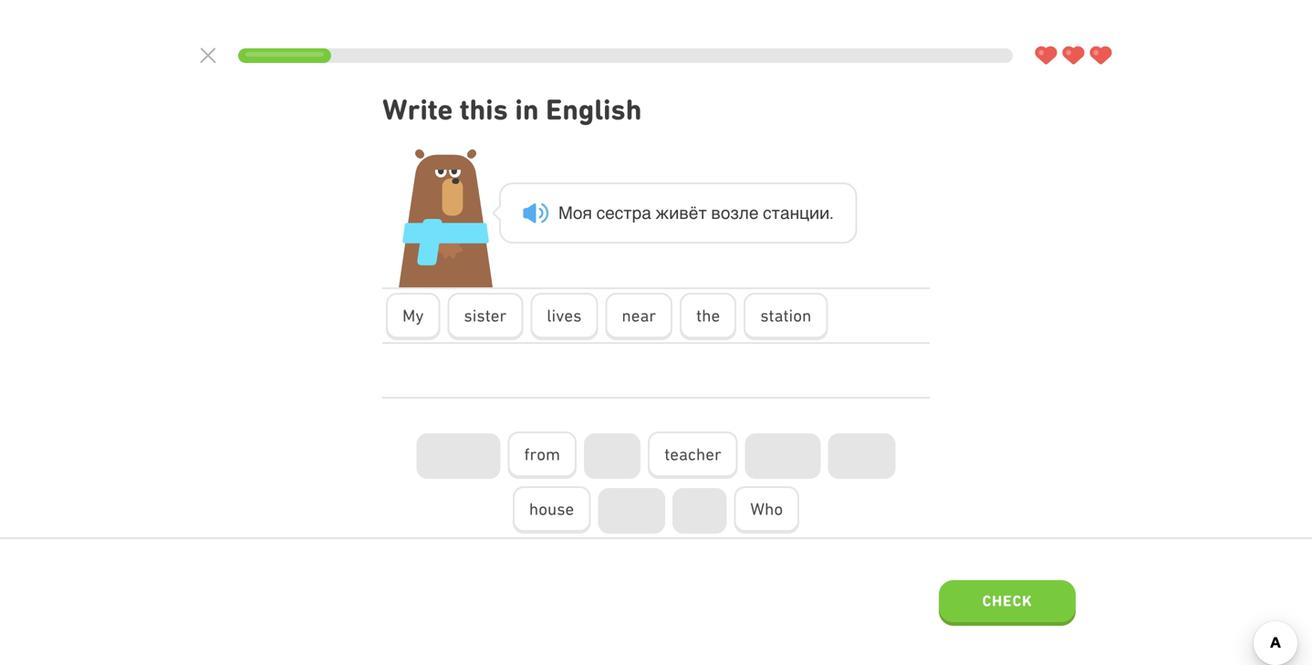 Task type: vqa. For each thing, say whether or not it's contained in the screenshot.
lives
yes



Task type: describe. For each thing, give the bounding box(es) containing it.
2 в from the left
[[711, 203, 721, 223]]

м
[[558, 203, 573, 223]]

2 о from the left
[[721, 203, 730, 223]]

sister button
[[448, 293, 523, 340]]

near
[[622, 306, 656, 325]]

ж и в ё т в о з л е с т а н ц и и .
[[656, 203, 834, 223]]

teacher button
[[648, 432, 738, 479]]

3 и from the left
[[820, 203, 830, 223]]

english
[[546, 93, 642, 126]]

who
[[750, 499, 783, 519]]

2 а from the left
[[780, 203, 790, 223]]

check button
[[939, 580, 1076, 626]]

sister
[[464, 306, 507, 325]]

house
[[529, 499, 574, 519]]

the button
[[680, 293, 737, 340]]

house button
[[513, 486, 591, 534]]

ё
[[689, 203, 698, 223]]

from
[[524, 444, 560, 464]]

1 и from the left
[[669, 203, 679, 223]]

л
[[739, 203, 749, 223]]

write this in english
[[382, 93, 642, 126]]

2 и from the left
[[809, 203, 820, 223]]

station
[[760, 306, 812, 325]]



Task type: locate. For each thing, give the bounding box(es) containing it.
progress bar
[[238, 48, 1013, 63]]

check
[[982, 592, 1032, 610]]

с left the р
[[615, 203, 623, 223]]

т left ж
[[623, 203, 632, 223]]

who button
[[734, 486, 800, 534]]

1 а from the left
[[642, 203, 651, 223]]

this
[[460, 93, 508, 126]]

я
[[583, 203, 592, 223]]

1 horizontal spatial в
[[711, 203, 721, 223]]

1 с from the left
[[596, 203, 605, 223]]

0 horizontal spatial о
[[573, 203, 583, 223]]

м о я
[[558, 203, 592, 223]]

.
[[830, 203, 834, 223]]

р
[[632, 203, 642, 223]]

station button
[[744, 293, 828, 340]]

1 е from the left
[[605, 203, 615, 223]]

1 horizontal spatial т
[[698, 203, 707, 223]]

и right ц
[[820, 203, 830, 223]]

и
[[669, 203, 679, 223], [809, 203, 820, 223], [820, 203, 830, 223]]

и left the . at the top right of page
[[809, 203, 820, 223]]

с
[[596, 203, 605, 223], [615, 203, 623, 223], [763, 203, 772, 223]]

1 в from the left
[[679, 203, 689, 223]]

з
[[730, 203, 739, 223]]

teacher
[[665, 444, 722, 464]]

в
[[679, 203, 689, 223], [711, 203, 721, 223]]

а left ц
[[780, 203, 790, 223]]

1 о from the left
[[573, 203, 583, 223]]

1 horizontal spatial с
[[615, 203, 623, 223]]

3 т from the left
[[772, 203, 780, 223]]

0 horizontal spatial е
[[605, 203, 615, 223]]

с right "л"
[[763, 203, 772, 223]]

о
[[573, 203, 583, 223], [721, 203, 730, 223]]

write
[[382, 93, 453, 126]]

2 е from the left
[[749, 203, 759, 223]]

2 т from the left
[[698, 203, 707, 223]]

1 horizontal spatial а
[[780, 203, 790, 223]]

в left "з" on the top right
[[711, 203, 721, 223]]

lives
[[547, 306, 582, 325]]

о left с е с т р а
[[573, 203, 583, 223]]

2 horizontal spatial с
[[763, 203, 772, 223]]

1 horizontal spatial о
[[721, 203, 730, 223]]

0 horizontal spatial т
[[623, 203, 632, 223]]

в right ж
[[679, 203, 689, 223]]

from button
[[508, 432, 577, 479]]

1 horizontal spatial е
[[749, 203, 759, 223]]

а left ж
[[642, 203, 651, 223]]

т
[[623, 203, 632, 223], [698, 203, 707, 223], [772, 203, 780, 223]]

2 с from the left
[[615, 203, 623, 223]]

е right я
[[605, 203, 615, 223]]

т left н
[[772, 203, 780, 223]]

и left ё
[[669, 203, 679, 223]]

near button
[[605, 293, 673, 340]]

my button
[[386, 293, 440, 340]]

my
[[402, 306, 424, 325]]

е
[[605, 203, 615, 223], [749, 203, 759, 223]]

lives button
[[530, 293, 598, 340]]

in
[[515, 93, 539, 126]]

с right я
[[596, 203, 605, 223]]

а
[[642, 203, 651, 223], [780, 203, 790, 223]]

ц
[[800, 203, 809, 223]]

3 с from the left
[[763, 203, 772, 223]]

ж
[[656, 203, 669, 223]]

т left "з" on the top right
[[698, 203, 707, 223]]

1 т from the left
[[623, 203, 632, 223]]

0 horizontal spatial в
[[679, 203, 689, 223]]

с е с т р а
[[596, 203, 651, 223]]

0 horizontal spatial а
[[642, 203, 651, 223]]

о left "л"
[[721, 203, 730, 223]]

е right "з" on the top right
[[749, 203, 759, 223]]

the
[[696, 306, 720, 325]]

2 horizontal spatial т
[[772, 203, 780, 223]]

0 horizontal spatial с
[[596, 203, 605, 223]]

н
[[790, 203, 800, 223]]



